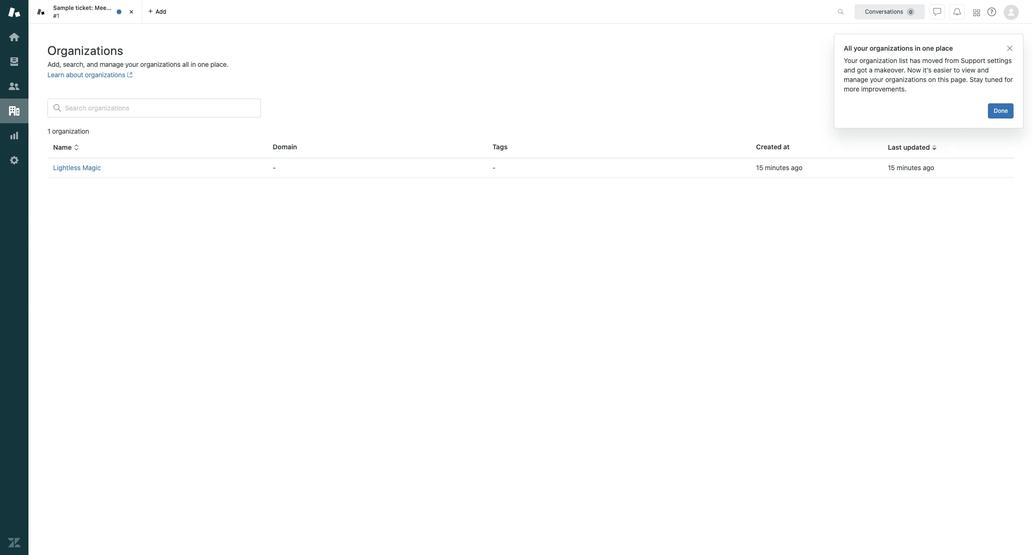 Task type: locate. For each thing, give the bounding box(es) containing it.
easier
[[934, 66, 952, 74]]

1 horizontal spatial 15
[[888, 164, 895, 172]]

0 vertical spatial your
[[854, 44, 868, 52]]

tabs tab list
[[28, 0, 828, 24]]

organization
[[974, 50, 1012, 58], [860, 56, 898, 65], [52, 127, 89, 135]]

last
[[888, 143, 902, 151]]

15 minutes ago
[[756, 164, 803, 172], [888, 164, 935, 172]]

close image
[[1006, 45, 1014, 52]]

page.
[[951, 75, 968, 84]]

bulk
[[894, 50, 908, 58]]

organization inside button
[[974, 50, 1012, 58]]

stay
[[970, 75, 984, 84]]

minutes
[[765, 164, 790, 172], [897, 164, 921, 172]]

lightless
[[53, 164, 81, 172]]

one
[[922, 44, 934, 52], [198, 60, 209, 68]]

2 horizontal spatial and
[[978, 66, 989, 74]]

15
[[756, 164, 763, 172], [888, 164, 895, 172]]

0 horizontal spatial ago
[[791, 164, 803, 172]]

magic
[[82, 164, 101, 172]]

organizations down now
[[886, 75, 927, 84]]

in up has
[[915, 44, 921, 52]]

admin image
[[8, 154, 20, 167]]

in
[[915, 44, 921, 52], [191, 60, 196, 68]]

2 - from the left
[[493, 164, 496, 172]]

1 horizontal spatial organization
[[860, 56, 898, 65]]

1 vertical spatial in
[[191, 60, 196, 68]]

-
[[273, 164, 276, 172], [493, 164, 496, 172]]

organizations left all
[[140, 60, 181, 68]]

import
[[909, 50, 929, 58]]

sample ticket: meet the ticket #1
[[53, 4, 137, 19]]

to
[[954, 66, 960, 74]]

1 horizontal spatial ago
[[923, 164, 935, 172]]

your
[[854, 44, 868, 52], [125, 60, 139, 68], [870, 75, 884, 84]]

1 horizontal spatial in
[[915, 44, 921, 52]]

organization for 1 organization
[[52, 127, 89, 135]]

0 vertical spatial in
[[915, 44, 921, 52]]

tuned
[[985, 75, 1003, 84]]

organizations right about
[[85, 71, 125, 79]]

2 vertical spatial your
[[870, 75, 884, 84]]

ticket
[[121, 4, 137, 11]]

1 horizontal spatial -
[[493, 164, 496, 172]]

1 horizontal spatial 15 minutes ago
[[888, 164, 935, 172]]

0 horizontal spatial organization
[[52, 127, 89, 135]]

add organization button
[[952, 45, 1019, 64]]

meet
[[95, 4, 109, 11]]

all
[[844, 44, 852, 52]]

bulk import button
[[887, 45, 948, 64]]

your
[[844, 56, 858, 65]]

1 horizontal spatial your
[[854, 44, 868, 52]]

add organization
[[960, 50, 1012, 58]]

one inside organizations add, search, and manage your organizations all in one place.
[[198, 60, 209, 68]]

1 vertical spatial manage
[[844, 75, 868, 84]]

one up moved
[[922, 44, 934, 52]]

ago
[[791, 164, 803, 172], [923, 164, 935, 172]]

sample
[[53, 4, 74, 11]]

got
[[857, 66, 867, 74]]

your up (opens in a new tab) image
[[125, 60, 139, 68]]

0 horizontal spatial -
[[273, 164, 276, 172]]

2 horizontal spatial organization
[[974, 50, 1012, 58]]

0 vertical spatial manage
[[100, 60, 124, 68]]

manage up learn about organizations link
[[100, 60, 124, 68]]

close image
[[127, 7, 136, 17]]

and down your
[[844, 66, 855, 74]]

and
[[87, 60, 98, 68], [844, 66, 855, 74], [978, 66, 989, 74]]

place.
[[210, 60, 229, 68]]

improvements.
[[862, 85, 907, 93]]

(opens in a new tab) image
[[125, 72, 133, 78]]

and up learn about organizations link
[[87, 60, 98, 68]]

tab containing sample ticket: meet the ticket
[[28, 0, 142, 24]]

0 horizontal spatial minutes
[[765, 164, 790, 172]]

manage inside organizations add, search, and manage your organizations all in one place.
[[100, 60, 124, 68]]

main element
[[0, 0, 28, 556]]

manage up the more
[[844, 75, 868, 84]]

your down a
[[870, 75, 884, 84]]

get started image
[[8, 31, 20, 43]]

1 horizontal spatial manage
[[844, 75, 868, 84]]

in inside all your organizations in one place your organization list has moved from support settings and got a makeover. now it's easier to view and manage your organizations on this page. stay tuned for more improvements.
[[915, 44, 921, 52]]

learn about organizations link
[[47, 71, 133, 79]]

0 horizontal spatial 15
[[756, 164, 763, 172]]

manage inside all your organizations in one place your organization list has moved from support settings and got a makeover. now it's easier to view and manage your organizations on this page. stay tuned for more improvements.
[[844, 75, 868, 84]]

manage
[[100, 60, 124, 68], [844, 75, 868, 84]]

organizations
[[870, 44, 913, 52], [140, 60, 181, 68], [85, 71, 125, 79], [886, 75, 927, 84]]

makeover.
[[875, 66, 906, 74]]

tab
[[28, 0, 142, 24]]

0 horizontal spatial manage
[[100, 60, 124, 68]]

2 horizontal spatial your
[[870, 75, 884, 84]]

this
[[938, 75, 949, 84]]

one left place.
[[198, 60, 209, 68]]

0 horizontal spatial and
[[87, 60, 98, 68]]

last updated
[[888, 143, 930, 151]]

0 horizontal spatial your
[[125, 60, 139, 68]]

1 vertical spatial one
[[198, 60, 209, 68]]

in right all
[[191, 60, 196, 68]]

it's
[[923, 66, 932, 74]]

1 vertical spatial your
[[125, 60, 139, 68]]

0 vertical spatial one
[[922, 44, 934, 52]]

1 15 from the left
[[756, 164, 763, 172]]

in inside organizations add, search, and manage your organizations all in one place.
[[191, 60, 196, 68]]

organizations up list
[[870, 44, 913, 52]]

organization inside all your organizations in one place your organization list has moved from support settings and got a makeover. now it's easier to view and manage your organizations on this page. stay tuned for more improvements.
[[860, 56, 898, 65]]

conversations button
[[855, 4, 925, 19]]

1 - from the left
[[273, 164, 276, 172]]

0 horizontal spatial in
[[191, 60, 196, 68]]

0 horizontal spatial one
[[198, 60, 209, 68]]

the
[[110, 4, 119, 11]]

0 horizontal spatial 15 minutes ago
[[756, 164, 803, 172]]

your right all
[[854, 44, 868, 52]]

1 minutes from the left
[[765, 164, 790, 172]]

and up stay at the top of the page
[[978, 66, 989, 74]]

1 horizontal spatial minutes
[[897, 164, 921, 172]]

1 horizontal spatial one
[[922, 44, 934, 52]]



Task type: describe. For each thing, give the bounding box(es) containing it.
search,
[[63, 60, 85, 68]]

your inside organizations add, search, and manage your organizations all in one place.
[[125, 60, 139, 68]]

1 ago from the left
[[791, 164, 803, 172]]

lightless magic
[[53, 164, 101, 172]]

add
[[960, 50, 972, 58]]

#1
[[53, 12, 59, 19]]

organizations
[[47, 43, 123, 57]]

2 15 from the left
[[888, 164, 895, 172]]

about
[[66, 71, 83, 79]]

all
[[182, 60, 189, 68]]

a
[[869, 66, 873, 74]]

2 minutes from the left
[[897, 164, 921, 172]]

learn about organizations
[[47, 71, 125, 79]]

1 15 minutes ago from the left
[[756, 164, 803, 172]]

ticket:
[[75, 4, 93, 11]]

has
[[910, 56, 921, 65]]

done
[[994, 107, 1008, 114]]

organization for add organization
[[974, 50, 1012, 58]]

place
[[936, 44, 953, 52]]

1 horizontal spatial and
[[844, 66, 855, 74]]

add,
[[47, 60, 61, 68]]

settings
[[988, 56, 1012, 65]]

1
[[47, 127, 50, 135]]

now
[[908, 66, 921, 74]]

Search organizations field
[[65, 104, 255, 112]]

all your organizations in one place your organization list has moved from support settings and got a makeover. now it's easier to view and manage your organizations on this page. stay tuned for more improvements.
[[844, 44, 1013, 93]]

zendesk support image
[[8, 6, 20, 19]]

moved
[[923, 56, 943, 65]]

lightless magic link
[[53, 164, 101, 172]]

views image
[[8, 56, 20, 68]]

updated
[[904, 143, 930, 151]]

more
[[844, 85, 860, 93]]

all your organizations in one place dialog
[[834, 34, 1024, 129]]

from
[[945, 56, 959, 65]]

on
[[929, 75, 936, 84]]

get help image
[[988, 8, 996, 16]]

list
[[899, 56, 908, 65]]

zendesk image
[[8, 537, 20, 549]]

for
[[1005, 75, 1013, 84]]

customers image
[[8, 80, 20, 93]]

name
[[53, 143, 72, 151]]

organizations add, search, and manage your organizations all in one place.
[[47, 43, 229, 68]]

2 15 minutes ago from the left
[[888, 164, 935, 172]]

organizations inside organizations add, search, and manage your organizations all in one place.
[[140, 60, 181, 68]]

organizations image
[[8, 105, 20, 117]]

learn
[[47, 71, 64, 79]]

support
[[961, 56, 986, 65]]

zendesk products image
[[974, 9, 980, 16]]

conversations
[[865, 8, 904, 15]]

reporting image
[[8, 130, 20, 142]]

view
[[962, 66, 976, 74]]

done button
[[988, 103, 1014, 119]]

and inside organizations add, search, and manage your organizations all in one place.
[[87, 60, 98, 68]]

last updated button
[[888, 143, 938, 152]]

name button
[[53, 143, 79, 152]]

one inside all your organizations in one place your organization list has moved from support settings and got a makeover. now it's easier to view and manage your organizations on this page. stay tuned for more improvements.
[[922, 44, 934, 52]]

2 ago from the left
[[923, 164, 935, 172]]

bulk import
[[894, 50, 929, 58]]

1 organization
[[47, 127, 89, 135]]



Task type: vqa. For each thing, say whether or not it's contained in the screenshot.
Language on the top right of the page
no



